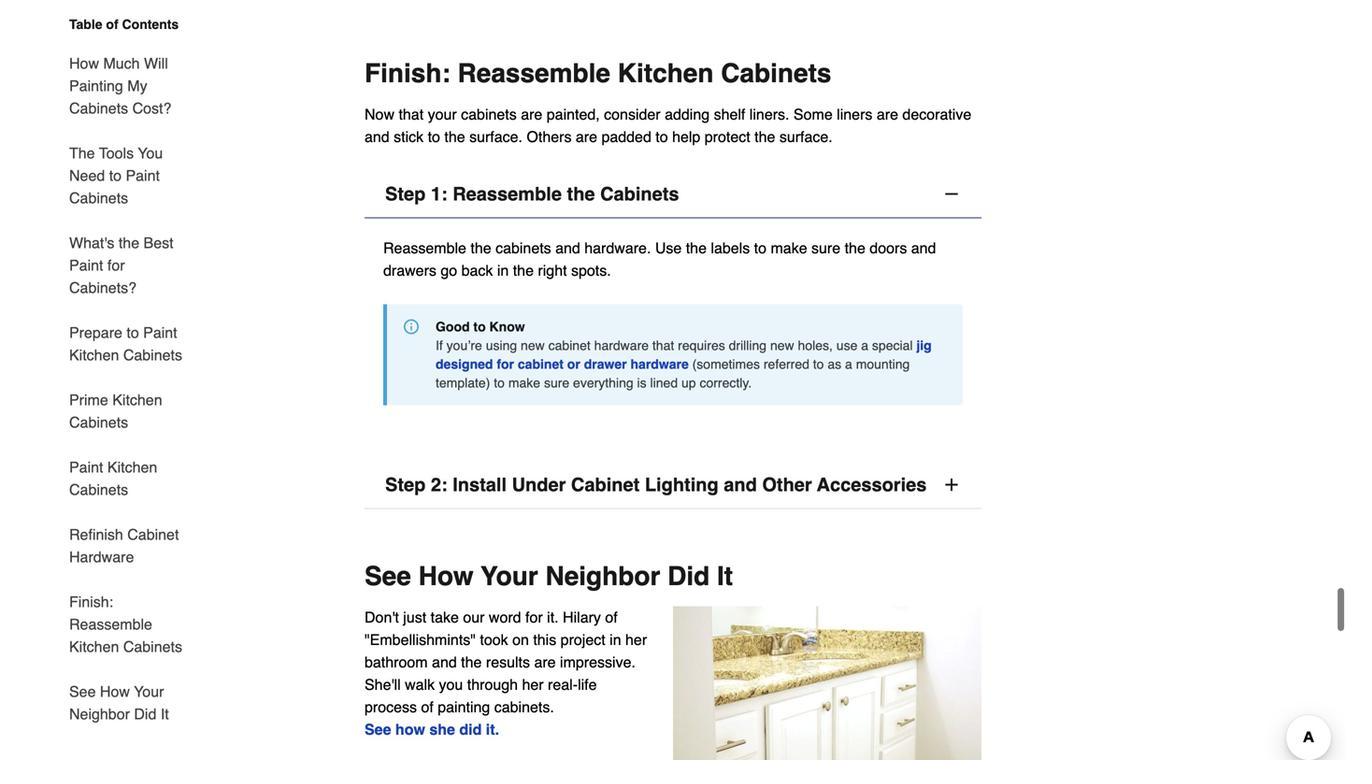 Task type: vqa. For each thing, say whether or not it's contained in the screenshot.
Finder
no



Task type: describe. For each thing, give the bounding box(es) containing it.
designed
[[436, 351, 493, 366]]

are down painted,
[[576, 122, 597, 140]]

cabinets inside prime kitchen cabinets
[[69, 414, 128, 431]]

cabinets inside prepare to paint kitchen cabinets
[[123, 346, 182, 364]]

requires
[[678, 332, 725, 347]]

protect
[[705, 122, 751, 140]]

decorative
[[903, 100, 972, 117]]

liners.
[[750, 100, 790, 117]]

hardware.
[[585, 234, 651, 251]]

1 new from the left
[[521, 332, 545, 347]]

cabinet inside "button"
[[571, 468, 640, 490]]

process
[[365, 693, 417, 710]]

use
[[837, 332, 858, 347]]

(sometimes referred to as a mounting template) to make sure everything is lined up correctly.
[[436, 351, 910, 385]]

refinish
[[69, 526, 123, 543]]

finish: reassemble kitchen cabinets inside table of contents element
[[69, 593, 182, 655]]

prime kitchen cabinets link
[[69, 378, 194, 445]]

step 1: reassemble the cabinets
[[385, 178, 679, 199]]

use
[[655, 234, 682, 251]]

and inside now that your cabinets are painted, consider adding shelf liners. some liners are decorative and stick to the surface. others are padded to help protect the surface.
[[365, 122, 390, 140]]

template)
[[436, 370, 490, 385]]

1 horizontal spatial a
[[861, 332, 869, 347]]

project
[[561, 625, 606, 643]]

cabinets inside now that your cabinets are painted, consider adding shelf liners. some liners are decorative and stick to the surface. others are padded to help protect the surface.
[[461, 100, 517, 117]]

cabinets inside paint kitchen cabinets
[[69, 481, 128, 498]]

plus image
[[942, 470, 961, 488]]

how inside how much will painting my cabinets cost?
[[69, 55, 99, 72]]

word
[[489, 603, 521, 620]]

impressive.
[[560, 648, 636, 665]]

paint inside prepare to paint kitchen cabinets
[[143, 324, 177, 341]]

reassemble the cabinets and hardware. use the labels to make sure the doors and drawers go back in the right spots.
[[383, 234, 936, 273]]

drawer
[[584, 351, 627, 366]]

paint inside the what's the best paint for cabinets?
[[69, 257, 103, 274]]

lined
[[650, 370, 678, 385]]

it
[[486, 715, 495, 733]]

1:
[[431, 178, 448, 199]]

liners
[[837, 100, 873, 117]]

correctly.
[[700, 370, 752, 385]]

2 surface. from the left
[[780, 122, 833, 140]]

took
[[480, 625, 508, 643]]

. link
[[495, 715, 499, 733]]

the inside 'don't just take our word for it. hilary of "embellishmints" took on this project in her bathroom and the results are impressive. she'll walk you through her real-life process of painting cabinets. see how she did it .'
[[461, 648, 482, 665]]

the up back
[[471, 234, 491, 251]]

info image
[[404, 314, 419, 329]]

holes,
[[798, 332, 833, 347]]

how much will painting my cabinets cost?
[[69, 55, 171, 117]]

to down your
[[428, 122, 440, 140]]

to left help
[[656, 122, 668, 140]]

consider
[[604, 100, 661, 117]]

a bathroom with white cabinets and gold hardware and countertops. image
[[673, 601, 982, 760]]

see how your neighbor did it link
[[69, 669, 194, 726]]

kitchen up the adding
[[618, 53, 714, 83]]

did inside table of contents element
[[134, 705, 157, 723]]

doors
[[870, 234, 907, 251]]

step for step 2: install under cabinet lighting and other accessories
[[385, 468, 426, 490]]

neighbor inside the see how your neighbor did it
[[69, 705, 130, 723]]

prepare to paint kitchen cabinets
[[69, 324, 182, 364]]

1 horizontal spatial it
[[717, 556, 733, 586]]

under
[[512, 468, 566, 490]]

to left as
[[813, 351, 824, 366]]

accessories
[[817, 468, 927, 490]]

1 horizontal spatial that
[[653, 332, 674, 347]]

prime
[[69, 391, 108, 409]]

that inside now that your cabinets are painted, consider adding shelf liners. some liners are decorative and stick to the surface. others are padded to help protect the surface.
[[399, 100, 424, 117]]

bathroom
[[365, 648, 428, 665]]

she
[[429, 715, 455, 733]]

others
[[527, 122, 572, 140]]

painting
[[438, 693, 490, 710]]

0 vertical spatial finish: reassemble kitchen cabinets
[[365, 53, 832, 83]]

reassemble inside button
[[453, 178, 562, 199]]

step 2: install under cabinet lighting and other accessories button
[[365, 456, 982, 503]]

for inside 'don't just take our word for it. hilary of "embellishmints" took on this project in her bathroom and the results are impressive. she'll walk you through her real-life process of painting cabinets. see how she did it .'
[[525, 603, 543, 620]]

in inside reassemble the cabinets and hardware. use the labels to make sure the doors and drawers go back in the right spots.
[[497, 256, 509, 273]]

drilling
[[729, 332, 767, 347]]

now that your cabinets are painted, consider adding shelf liners. some liners are decorative and stick to the surface. others are padded to help protect the surface.
[[365, 100, 972, 140]]

best
[[144, 234, 173, 252]]

to inside reassemble the cabinets and hardware. use the labels to make sure the doors and drawers go back in the right spots.
[[754, 234, 767, 251]]

results
[[486, 648, 530, 665]]

some
[[794, 100, 833, 117]]

adding
[[665, 100, 710, 117]]

finish: inside table of contents element
[[69, 593, 113, 611]]

the tools you need to paint cabinets link
[[69, 131, 194, 221]]

using
[[486, 332, 517, 347]]

"embellishmints"
[[365, 625, 476, 643]]

what's the best paint for cabinets?
[[69, 234, 173, 296]]

finish: reassemble kitchen cabinets link
[[69, 580, 194, 669]]

sure inside reassemble the cabinets and hardware. use the labels to make sure the doors and drawers go back in the right spots.
[[812, 234, 841, 251]]

mounting
[[856, 351, 910, 366]]

hardware
[[69, 548, 134, 566]]

other
[[762, 468, 812, 490]]

painted,
[[547, 100, 600, 117]]

1 horizontal spatial of
[[421, 693, 434, 710]]

refinish cabinet hardware
[[69, 526, 179, 566]]

0 vertical spatial see
[[365, 556, 411, 586]]

up
[[682, 370, 696, 385]]

cabinet inside "jig designed for cabinet or drawer hardware"
[[518, 351, 564, 366]]

our
[[463, 603, 485, 620]]

in inside 'don't just take our word for it. hilary of "embellishmints" took on this project in her bathroom and the results are impressive. she'll walk you through her real-life process of painting cabinets. see how she did it .'
[[610, 625, 621, 643]]

refinish cabinet hardware link
[[69, 512, 194, 580]]

if
[[436, 332, 443, 347]]

1 surface. from the left
[[469, 122, 523, 140]]

to inside prepare to paint kitchen cabinets
[[127, 324, 139, 341]]

cabinets inside reassemble the cabinets and hardware. use the labels to make sure the doors and drawers go back in the right spots.
[[496, 234, 551, 251]]

cabinets.
[[494, 693, 554, 710]]

0 horizontal spatial her
[[522, 670, 544, 688]]

don't just take our word for it. hilary of "embellishmints" took on this project in her bathroom and the results are impressive. she'll walk you through her real-life process of painting cabinets. see how she did it .
[[365, 603, 647, 733]]

know
[[490, 314, 525, 329]]

are up the others
[[521, 100, 543, 117]]

.
[[495, 715, 499, 733]]

right
[[538, 256, 567, 273]]

the tools you need to paint cabinets
[[69, 144, 163, 207]]

kitchen inside prime kitchen cabinets
[[112, 391, 162, 409]]

back
[[462, 256, 493, 273]]

step 1: reassemble the cabinets button
[[365, 165, 982, 213]]

are right liners
[[877, 100, 899, 117]]

0 vertical spatial cabinet
[[548, 332, 591, 347]]

through
[[467, 670, 518, 688]]

everything
[[573, 370, 634, 385]]



Task type: locate. For each thing, give the bounding box(es) containing it.
1 vertical spatial a
[[845, 351, 853, 366]]

0 vertical spatial in
[[497, 256, 509, 273]]

for inside the what's the best paint for cabinets?
[[107, 257, 125, 274]]

sure down or
[[544, 370, 570, 385]]

1 step from the top
[[385, 178, 426, 199]]

1 vertical spatial for
[[497, 351, 514, 366]]

prepare
[[69, 324, 122, 341]]

cost?
[[132, 100, 171, 117]]

of
[[106, 17, 118, 32], [605, 603, 618, 620], [421, 693, 434, 710]]

see how your neighbor did it down finish: reassemble kitchen cabinets link on the left bottom of page
[[69, 683, 169, 723]]

what's the best paint for cabinets? link
[[69, 221, 194, 310]]

now
[[365, 100, 395, 117]]

finish: reassemble kitchen cabinets down hardware
[[69, 593, 182, 655]]

hilary
[[563, 603, 601, 620]]

step for step 1: reassemble the cabinets
[[385, 178, 426, 199]]

for down using
[[497, 351, 514, 366]]

lighting
[[645, 468, 719, 490]]

how much will painting my cabinets cost? link
[[69, 41, 194, 131]]

2 vertical spatial of
[[421, 693, 434, 710]]

painting
[[69, 77, 123, 94]]

finish:
[[365, 53, 450, 83], [69, 593, 113, 611]]

table of contents element
[[54, 15, 194, 726]]

on
[[512, 625, 529, 643]]

1 vertical spatial make
[[508, 370, 540, 385]]

0 vertical spatial hardware
[[594, 332, 649, 347]]

0 horizontal spatial of
[[106, 17, 118, 32]]

1 horizontal spatial make
[[771, 234, 807, 251]]

to right the labels
[[754, 234, 767, 251]]

0 horizontal spatial your
[[134, 683, 164, 700]]

contents
[[122, 17, 179, 32]]

cabinets down need
[[69, 189, 128, 207]]

cabinets up right at the left
[[496, 234, 551, 251]]

the
[[69, 144, 95, 162]]

to down tools
[[109, 167, 122, 184]]

don't
[[365, 603, 399, 620]]

the up hardware.
[[567, 178, 595, 199]]

1 horizontal spatial sure
[[812, 234, 841, 251]]

1 horizontal spatial for
[[497, 351, 514, 366]]

of right table
[[106, 17, 118, 32]]

neighbor
[[546, 556, 660, 586], [69, 705, 130, 723]]

jig designed for cabinet or drawer hardware link
[[436, 332, 932, 366]]

kitchen inside prepare to paint kitchen cabinets
[[69, 346, 119, 364]]

cabinet
[[548, 332, 591, 347], [518, 351, 564, 366]]

paint
[[126, 167, 160, 184], [69, 257, 103, 274], [143, 324, 177, 341], [69, 459, 103, 476]]

0 vertical spatial neighbor
[[546, 556, 660, 586]]

reassemble inside reassemble the cabinets and hardware. use the labels to make sure the doors and drawers go back in the right spots.
[[383, 234, 467, 251]]

1 horizontal spatial your
[[481, 556, 538, 586]]

cabinets up 'liners.'
[[721, 53, 832, 83]]

as
[[828, 351, 842, 366]]

0 horizontal spatial that
[[399, 100, 424, 117]]

and up right at the left
[[555, 234, 580, 251]]

see
[[365, 556, 411, 586], [69, 683, 96, 700], [365, 715, 391, 733]]

a
[[861, 332, 869, 347], [845, 351, 853, 366]]

to inside 'the tools you need to paint cabinets'
[[109, 167, 122, 184]]

0 vertical spatial that
[[399, 100, 424, 117]]

step
[[385, 178, 426, 199], [385, 468, 426, 490]]

your up word
[[481, 556, 538, 586]]

and up you
[[432, 648, 457, 665]]

0 vertical spatial your
[[481, 556, 538, 586]]

that up the stick
[[399, 100, 424, 117]]

walk
[[405, 670, 435, 688]]

0 vertical spatial for
[[107, 257, 125, 274]]

1 vertical spatial see how your neighbor did it
[[69, 683, 169, 723]]

1 vertical spatial step
[[385, 468, 426, 490]]

install
[[453, 468, 507, 490]]

paint inside paint kitchen cabinets
[[69, 459, 103, 476]]

see how your neighbor did it
[[365, 556, 733, 586], [69, 683, 169, 723]]

2 new from the left
[[770, 332, 794, 347]]

paint inside 'the tools you need to paint cabinets'
[[126, 167, 160, 184]]

to right 'template)'
[[494, 370, 505, 385]]

2 horizontal spatial of
[[605, 603, 618, 620]]

0 vertical spatial finish:
[[365, 53, 450, 83]]

for up the cabinets?
[[107, 257, 125, 274]]

shelf
[[714, 100, 746, 117]]

make inside (sometimes referred to as a mounting template) to make sure everything is lined up correctly.
[[508, 370, 540, 385]]

step inside button
[[385, 178, 426, 199]]

cabinets down prime
[[69, 414, 128, 431]]

1 vertical spatial sure
[[544, 370, 570, 385]]

see how she did it link
[[365, 715, 495, 733]]

make down using
[[508, 370, 540, 385]]

0 vertical spatial step
[[385, 178, 426, 199]]

0 horizontal spatial did
[[134, 705, 157, 723]]

1 vertical spatial that
[[653, 332, 674, 347]]

0 vertical spatial did
[[668, 556, 710, 586]]

how down finish: reassemble kitchen cabinets link on the left bottom of page
[[100, 683, 130, 700]]

cabinets
[[461, 100, 517, 117], [496, 234, 551, 251]]

for inside "jig designed for cabinet or drawer hardware"
[[497, 351, 514, 366]]

step inside "button"
[[385, 468, 426, 490]]

cabinets inside button
[[600, 178, 679, 199]]

0 vertical spatial cabinets
[[461, 100, 517, 117]]

life
[[578, 670, 597, 688]]

to
[[428, 122, 440, 140], [656, 122, 668, 140], [109, 167, 122, 184], [754, 234, 767, 251], [474, 314, 486, 329], [127, 324, 139, 341], [813, 351, 824, 366], [494, 370, 505, 385]]

jig
[[917, 332, 932, 347]]

is
[[637, 370, 647, 385]]

0 horizontal spatial finish:
[[69, 593, 113, 611]]

see inside 'don't just take our word for it. hilary of "embellishmints" took on this project in her bathroom and the results are impressive. she'll walk you through her real-life process of painting cabinets. see how she did it .'
[[365, 715, 391, 733]]

in up impressive.
[[610, 625, 621, 643]]

the
[[444, 122, 465, 140], [755, 122, 775, 140], [567, 178, 595, 199], [471, 234, 491, 251], [686, 234, 707, 251], [845, 234, 866, 251], [119, 234, 139, 252], [513, 256, 534, 273], [461, 648, 482, 665]]

new right using
[[521, 332, 545, 347]]

paint down you
[[126, 167, 160, 184]]

hardware up the lined
[[631, 351, 689, 366]]

kitchen right prime
[[112, 391, 162, 409]]

0 horizontal spatial for
[[107, 257, 125, 274]]

your
[[428, 100, 457, 117]]

see down process
[[365, 715, 391, 733]]

in right back
[[497, 256, 509, 273]]

new up referred
[[770, 332, 794, 347]]

need
[[69, 167, 105, 184]]

much
[[103, 55, 140, 72]]

2 horizontal spatial for
[[525, 603, 543, 620]]

0 vertical spatial cabinet
[[571, 468, 640, 490]]

cabinets right your
[[461, 100, 517, 117]]

cabinet up or
[[548, 332, 591, 347]]

step left 1:
[[385, 178, 426, 199]]

0 horizontal spatial see how your neighbor did it
[[69, 683, 169, 723]]

1 vertical spatial neighbor
[[69, 705, 130, 723]]

cabinet left or
[[518, 351, 564, 366]]

0 horizontal spatial finish: reassemble kitchen cabinets
[[69, 593, 182, 655]]

of right hilary
[[605, 603, 618, 620]]

of up see how she did it link
[[421, 693, 434, 710]]

special
[[872, 332, 913, 347]]

1 vertical spatial cabinets
[[496, 234, 551, 251]]

1 horizontal spatial finish: reassemble kitchen cabinets
[[365, 53, 832, 83]]

did down finish: reassemble kitchen cabinets link on the left bottom of page
[[134, 705, 157, 723]]

cabinets?
[[69, 279, 137, 296]]

2 vertical spatial see
[[365, 715, 391, 733]]

what's
[[69, 234, 114, 252]]

the down your
[[444, 122, 465, 140]]

2:
[[431, 468, 448, 490]]

labels
[[711, 234, 750, 251]]

1 vertical spatial your
[[134, 683, 164, 700]]

the inside the what's the best paint for cabinets?
[[119, 234, 139, 252]]

you
[[138, 144, 163, 162]]

reassemble inside table of contents element
[[69, 616, 152, 633]]

0 horizontal spatial surface.
[[469, 122, 523, 140]]

1 horizontal spatial cabinet
[[571, 468, 640, 490]]

paint right prepare at left
[[143, 324, 177, 341]]

surface.
[[469, 122, 523, 140], [780, 122, 833, 140]]

1 horizontal spatial see how your neighbor did it
[[365, 556, 733, 586]]

0 vertical spatial it
[[717, 556, 733, 586]]

kitchen up the see how your neighbor did it link
[[69, 638, 119, 655]]

0 horizontal spatial new
[[521, 332, 545, 347]]

to right prepare at left
[[127, 324, 139, 341]]

0 horizontal spatial a
[[845, 351, 853, 366]]

the left best
[[119, 234, 139, 252]]

her up 'cabinets.'
[[522, 670, 544, 688]]

for
[[107, 257, 125, 274], [497, 351, 514, 366], [525, 603, 543, 620]]

0 vertical spatial a
[[861, 332, 869, 347]]

1 horizontal spatial surface.
[[780, 122, 833, 140]]

prepare to paint kitchen cabinets link
[[69, 310, 194, 378]]

and down now
[[365, 122, 390, 140]]

reassemble up painted,
[[458, 53, 611, 83]]

and
[[365, 122, 390, 140], [555, 234, 580, 251], [911, 234, 936, 251], [724, 468, 757, 490], [432, 648, 457, 665]]

cabinet up hardware
[[127, 526, 179, 543]]

2 vertical spatial for
[[525, 603, 543, 620]]

1 horizontal spatial in
[[610, 625, 621, 643]]

finish: up now
[[365, 53, 450, 83]]

reassemble right 1:
[[453, 178, 562, 199]]

and right doors
[[911, 234, 936, 251]]

0 vertical spatial of
[[106, 17, 118, 32]]

how up painting
[[69, 55, 99, 72]]

drawers
[[383, 256, 437, 273]]

0 vertical spatial see how your neighbor did it
[[365, 556, 733, 586]]

1 horizontal spatial did
[[668, 556, 710, 586]]

surface. down some at the top right of page
[[780, 122, 833, 140]]

1 vertical spatial finish:
[[69, 593, 113, 611]]

1 vertical spatial hardware
[[631, 351, 689, 366]]

the left doors
[[845, 234, 866, 251]]

the right use
[[686, 234, 707, 251]]

you're
[[447, 332, 482, 347]]

reassemble down hardware
[[69, 616, 152, 633]]

cabinets up hardware.
[[600, 178, 679, 199]]

finish: down hardware
[[69, 593, 113, 611]]

your down finish: reassemble kitchen cabinets link on the left bottom of page
[[134, 683, 164, 700]]

kitchen
[[618, 53, 714, 83], [69, 346, 119, 364], [112, 391, 162, 409], [107, 459, 157, 476], [69, 638, 119, 655]]

how
[[395, 715, 425, 733]]

1 vertical spatial in
[[610, 625, 621, 643]]

and inside "button"
[[724, 468, 757, 490]]

sure left doors
[[812, 234, 841, 251]]

1 horizontal spatial her
[[626, 625, 647, 643]]

1 vertical spatial how
[[419, 556, 474, 586]]

to up you're at the top left
[[474, 314, 486, 329]]

her up impressive.
[[626, 625, 647, 643]]

sure inside (sometimes referred to as a mounting template) to make sure everything is lined up correctly.
[[544, 370, 570, 385]]

see down finish: reassemble kitchen cabinets link on the left bottom of page
[[69, 683, 96, 700]]

paint kitchen cabinets link
[[69, 445, 194, 512]]

it
[[717, 556, 733, 586], [161, 705, 169, 723]]

kitchen inside paint kitchen cabinets
[[107, 459, 157, 476]]

will
[[144, 55, 168, 72]]

did down lighting
[[668, 556, 710, 586]]

cabinets up "prime kitchen cabinets" link
[[123, 346, 182, 364]]

tools
[[99, 144, 134, 162]]

a inside (sometimes referred to as a mounting template) to make sure everything is lined up correctly.
[[845, 351, 853, 366]]

the down 'liners.'
[[755, 122, 775, 140]]

1 vertical spatial it
[[161, 705, 169, 723]]

it inside table of contents element
[[161, 705, 169, 723]]

finish: reassemble kitchen cabinets
[[365, 53, 832, 83], [69, 593, 182, 655]]

a right as
[[845, 351, 853, 366]]

reassemble up drawers
[[383, 234, 467, 251]]

my
[[127, 77, 147, 94]]

0 horizontal spatial cabinet
[[127, 526, 179, 543]]

see up don't
[[365, 556, 411, 586]]

see how your neighbor did it up it.
[[365, 556, 733, 586]]

help
[[672, 122, 701, 140]]

1 vertical spatial finish: reassemble kitchen cabinets
[[69, 593, 182, 655]]

kitchen down "prime kitchen cabinets" link
[[107, 459, 157, 476]]

hardware inside "jig designed for cabinet or drawer hardware"
[[631, 351, 689, 366]]

a right use
[[861, 332, 869, 347]]

she'll
[[365, 670, 401, 688]]

2 step from the top
[[385, 468, 426, 490]]

cabinets down painting
[[69, 100, 128, 117]]

2 vertical spatial how
[[100, 683, 130, 700]]

see how your neighbor did it inside table of contents element
[[69, 683, 169, 723]]

hardware up drawer at the left of the page
[[594, 332, 649, 347]]

1 horizontal spatial neighbor
[[546, 556, 660, 586]]

hardware
[[594, 332, 649, 347], [631, 351, 689, 366]]

0 horizontal spatial in
[[497, 256, 509, 273]]

cabinets inside how much will painting my cabinets cost?
[[69, 100, 128, 117]]

0 horizontal spatial neighbor
[[69, 705, 130, 723]]

0 vertical spatial her
[[626, 625, 647, 643]]

did
[[668, 556, 710, 586], [134, 705, 157, 723]]

stick
[[394, 122, 424, 140]]

this
[[533, 625, 557, 643]]

1 vertical spatial did
[[134, 705, 157, 723]]

1 vertical spatial cabinet
[[127, 526, 179, 543]]

0 vertical spatial sure
[[812, 234, 841, 251]]

good
[[436, 314, 470, 329]]

cabinets up the see how your neighbor did it link
[[123, 638, 182, 655]]

0 horizontal spatial make
[[508, 370, 540, 385]]

for left it.
[[525, 603, 543, 620]]

0 vertical spatial how
[[69, 55, 99, 72]]

how up take
[[419, 556, 474, 586]]

step 2: install under cabinet lighting and other accessories
[[385, 468, 927, 490]]

1 vertical spatial her
[[522, 670, 544, 688]]

paint down what's
[[69, 257, 103, 274]]

cabinets
[[721, 53, 832, 83], [69, 100, 128, 117], [600, 178, 679, 199], [69, 189, 128, 207], [123, 346, 182, 364], [69, 414, 128, 431], [69, 481, 128, 498], [123, 638, 182, 655]]

surface. left the others
[[469, 122, 523, 140]]

see inside the see how your neighbor did it
[[69, 683, 96, 700]]

the up you
[[461, 648, 482, 665]]

spots.
[[571, 256, 611, 273]]

real-
[[548, 670, 578, 688]]

0 horizontal spatial it
[[161, 705, 169, 723]]

and left other in the bottom of the page
[[724, 468, 757, 490]]

that up (sometimes referred to as a mounting template) to make sure everything is lined up correctly.
[[653, 332, 674, 347]]

step left 2:
[[385, 468, 426, 490]]

1 vertical spatial of
[[605, 603, 618, 620]]

0 horizontal spatial sure
[[544, 370, 570, 385]]

jig designed for cabinet or drawer hardware
[[436, 332, 932, 366]]

your
[[481, 556, 538, 586], [134, 683, 164, 700]]

cabinet inside refinish cabinet hardware
[[127, 526, 179, 543]]

kitchen down prepare at left
[[69, 346, 119, 364]]

and inside 'don't just take our word for it. hilary of "embellishmints" took on this project in her bathroom and the results are impressive. she'll walk you through her real-life process of painting cabinets. see how she did it .'
[[432, 648, 457, 665]]

are inside 'don't just take our word for it. hilary of "embellishmints" took on this project in her bathroom and the results are impressive. she'll walk you through her real-life process of painting cabinets. see how she did it .'
[[534, 648, 556, 665]]

make inside reassemble the cabinets and hardware. use the labels to make sure the doors and drawers go back in the right spots.
[[771, 234, 807, 251]]

it.
[[547, 603, 559, 620]]

1 horizontal spatial new
[[770, 332, 794, 347]]

the left right at the left
[[513, 256, 534, 273]]

cabinets inside 'the tools you need to paint cabinets'
[[69, 189, 128, 207]]

minus image
[[942, 179, 961, 198]]

paint down prime kitchen cabinets
[[69, 459, 103, 476]]

your inside the see how your neighbor did it
[[134, 683, 164, 700]]

1 vertical spatial cabinet
[[518, 351, 564, 366]]

good to know
[[436, 314, 525, 329]]

cabinets up refinish
[[69, 481, 128, 498]]

1 horizontal spatial finish:
[[365, 53, 450, 83]]

1 vertical spatial see
[[69, 683, 96, 700]]

finish: reassemble kitchen cabinets up painted,
[[365, 53, 832, 83]]

cabinet right the "under"
[[571, 468, 640, 490]]

the inside step 1: reassemble the cabinets button
[[567, 178, 595, 199]]

make right the labels
[[771, 234, 807, 251]]

0 vertical spatial make
[[771, 234, 807, 251]]

are down this
[[534, 648, 556, 665]]

table of contents
[[69, 17, 179, 32]]



